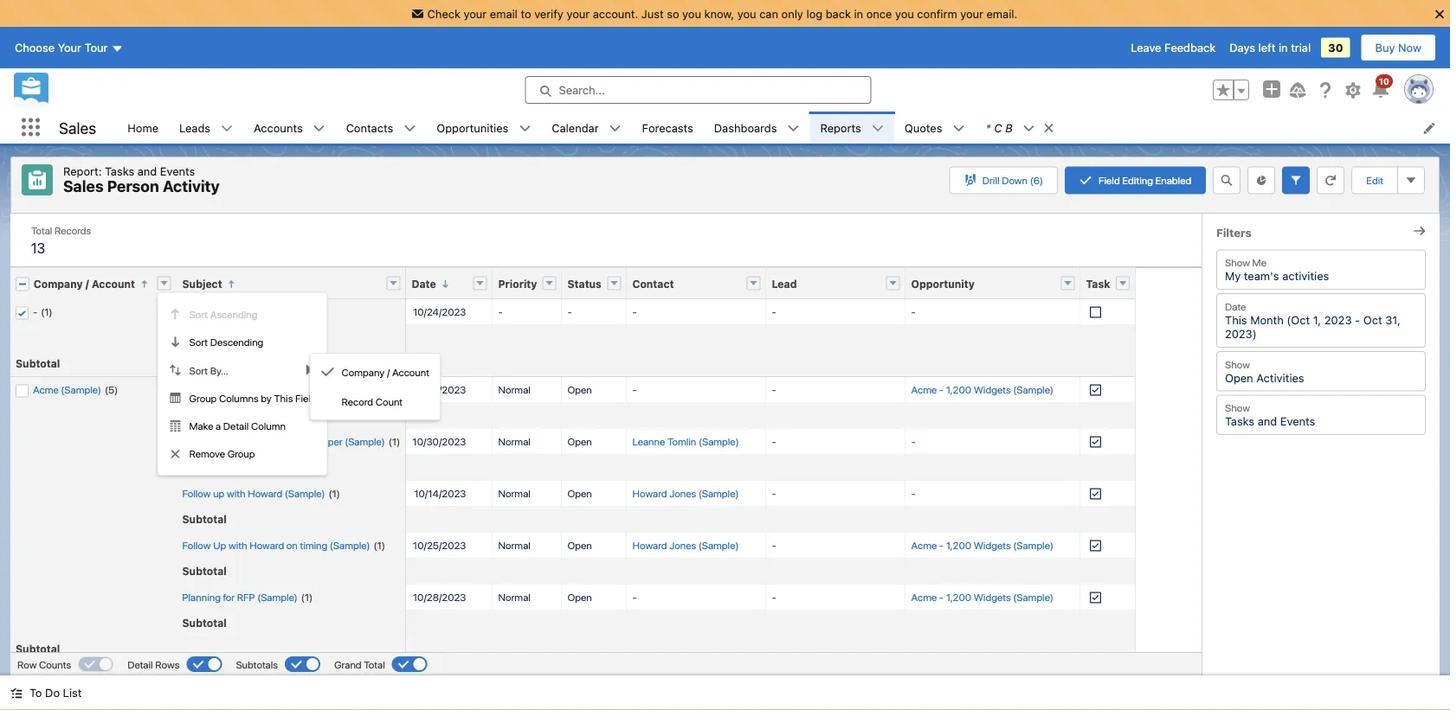 Task type: vqa. For each thing, say whether or not it's contained in the screenshot.
a
no



Task type: locate. For each thing, give the bounding box(es) containing it.
b
[[1005, 121, 1013, 134]]

you right "once"
[[895, 7, 914, 20]]

1 horizontal spatial in
[[1279, 41, 1288, 54]]

only
[[781, 7, 803, 20]]

text default image right reports
[[872, 123, 884, 135]]

contacts list item
[[336, 112, 426, 144]]

leave feedback link
[[1131, 41, 1216, 54]]

text default image for leads
[[221, 123, 233, 135]]

0 vertical spatial in
[[854, 7, 863, 20]]

text default image for quotes
[[953, 123, 965, 135]]

1 horizontal spatial you
[[737, 7, 756, 20]]

2 horizontal spatial your
[[960, 7, 983, 20]]

in right back
[[854, 7, 863, 20]]

text default image inside dashboards list item
[[787, 123, 799, 135]]

days left in trial
[[1229, 41, 1311, 54]]

check
[[427, 7, 461, 20]]

home link
[[117, 112, 169, 144]]

0 horizontal spatial you
[[682, 7, 701, 20]]

opportunities
[[437, 121, 508, 134]]

text default image right contacts
[[404, 123, 416, 135]]

your
[[58, 41, 81, 54]]

text default image inside to do list button
[[10, 688, 23, 700]]

2 horizontal spatial text default image
[[1043, 122, 1055, 134]]

in
[[854, 7, 863, 20], [1279, 41, 1288, 54]]

your
[[464, 7, 487, 20], [567, 7, 590, 20], [960, 7, 983, 20]]

text default image left to
[[10, 688, 23, 700]]

you
[[682, 7, 701, 20], [737, 7, 756, 20], [895, 7, 914, 20]]

2 your from the left
[[567, 7, 590, 20]]

text default image inside "accounts" list item
[[313, 123, 325, 135]]

list item
[[975, 112, 1063, 144]]

3 your from the left
[[960, 7, 983, 20]]

3 text default image from the left
[[519, 123, 531, 135]]

quotes link
[[894, 112, 953, 144]]

accounts list item
[[243, 112, 336, 144]]

email
[[490, 7, 518, 20]]

your right verify
[[567, 7, 590, 20]]

* c b
[[986, 121, 1013, 134]]

text default image inside leads list item
[[221, 123, 233, 135]]

trial
[[1291, 41, 1311, 54]]

0 horizontal spatial your
[[464, 7, 487, 20]]

days
[[1229, 41, 1255, 54]]

can
[[759, 7, 778, 20]]

c
[[994, 121, 1002, 134]]

text default image left reports link in the right top of the page
[[787, 123, 799, 135]]

in right left
[[1279, 41, 1288, 54]]

1 horizontal spatial text default image
[[519, 123, 531, 135]]

check your email to verify your account. just so you know, you can only log back in once you confirm your email.
[[427, 7, 1017, 20]]

buy
[[1375, 41, 1395, 54]]

leave
[[1131, 41, 1161, 54]]

text default image inside quotes list item
[[953, 123, 965, 135]]

group
[[1213, 80, 1249, 100]]

list
[[117, 112, 1450, 144]]

opportunities list item
[[426, 112, 541, 144]]

2 horizontal spatial you
[[895, 7, 914, 20]]

0 horizontal spatial text default image
[[221, 123, 233, 135]]

text default image inside the reports list item
[[872, 123, 884, 135]]

calendar link
[[541, 112, 609, 144]]

calendar
[[552, 121, 599, 134]]

text default image right leads
[[221, 123, 233, 135]]

text default image
[[1043, 122, 1055, 134], [221, 123, 233, 135], [519, 123, 531, 135]]

confirm
[[917, 7, 957, 20]]

buy now
[[1375, 41, 1421, 54]]

you right so
[[682, 7, 701, 20]]

text default image right b on the right top of page
[[1043, 122, 1055, 134]]

10
[[1379, 76, 1389, 86]]

2 text default image from the left
[[221, 123, 233, 135]]

choose your tour
[[15, 41, 108, 54]]

list
[[63, 687, 82, 700]]

so
[[667, 7, 679, 20]]

your left email
[[464, 7, 487, 20]]

text default image right the calendar at left top
[[609, 123, 621, 135]]

1 horizontal spatial your
[[567, 7, 590, 20]]

text default image for opportunities
[[519, 123, 531, 135]]

leave feedback
[[1131, 41, 1216, 54]]

10 button
[[1370, 75, 1393, 100]]

quotes
[[904, 121, 942, 134]]

text default image inside calendar list item
[[609, 123, 621, 135]]

accounts link
[[243, 112, 313, 144]]

you left can
[[737, 7, 756, 20]]

text default image inside opportunities list item
[[519, 123, 531, 135]]

text default image right accounts
[[313, 123, 325, 135]]

to do list button
[[0, 676, 92, 711]]

30
[[1328, 41, 1343, 54]]

text default image left calendar link
[[519, 123, 531, 135]]

home
[[127, 121, 158, 134]]

your left email. at the right of the page
[[960, 7, 983, 20]]

opportunities link
[[426, 112, 519, 144]]

0 horizontal spatial in
[[854, 7, 863, 20]]

text default image
[[313, 123, 325, 135], [404, 123, 416, 135], [609, 123, 621, 135], [787, 123, 799, 135], [872, 123, 884, 135], [953, 123, 965, 135], [1023, 123, 1035, 135], [10, 688, 23, 700]]

back
[[826, 7, 851, 20]]

text default image left *
[[953, 123, 965, 135]]

text default image inside contacts list item
[[404, 123, 416, 135]]



Task type: describe. For each thing, give the bounding box(es) containing it.
text default image for calendar
[[609, 123, 621, 135]]

leads link
[[169, 112, 221, 144]]

choose
[[15, 41, 55, 54]]

dashboards
[[714, 121, 777, 134]]

choose your tour button
[[14, 34, 124, 62]]

text default image for dashboards
[[787, 123, 799, 135]]

sales
[[59, 118, 96, 137]]

email.
[[986, 7, 1017, 20]]

buy now button
[[1360, 34, 1436, 62]]

once
[[866, 7, 892, 20]]

to do list
[[29, 687, 82, 700]]

list item containing *
[[975, 112, 1063, 144]]

reports list item
[[810, 112, 894, 144]]

1 you from the left
[[682, 7, 701, 20]]

just
[[641, 7, 664, 20]]

forecasts link
[[632, 112, 704, 144]]

log
[[806, 7, 823, 20]]

feedback
[[1164, 41, 1216, 54]]

leads
[[179, 121, 210, 134]]

to
[[521, 7, 531, 20]]

*
[[986, 121, 991, 134]]

tour
[[84, 41, 108, 54]]

reports link
[[810, 112, 872, 144]]

left
[[1258, 41, 1275, 54]]

3 you from the left
[[895, 7, 914, 20]]

quotes list item
[[894, 112, 975, 144]]

do
[[45, 687, 60, 700]]

search... button
[[525, 76, 871, 104]]

text default image right b on the right top of page
[[1023, 123, 1035, 135]]

2 you from the left
[[737, 7, 756, 20]]

account.
[[593, 7, 638, 20]]

search...
[[559, 84, 605, 97]]

to
[[29, 687, 42, 700]]

calendar list item
[[541, 112, 632, 144]]

accounts
[[254, 121, 303, 134]]

text default image for reports
[[872, 123, 884, 135]]

contacts
[[346, 121, 393, 134]]

now
[[1398, 41, 1421, 54]]

leads list item
[[169, 112, 243, 144]]

1 your from the left
[[464, 7, 487, 20]]

1 vertical spatial in
[[1279, 41, 1288, 54]]

verify
[[534, 7, 563, 20]]

know,
[[704, 7, 734, 20]]

reports
[[820, 121, 861, 134]]

contacts link
[[336, 112, 404, 144]]

dashboards link
[[704, 112, 787, 144]]

text default image for accounts
[[313, 123, 325, 135]]

1 text default image from the left
[[1043, 122, 1055, 134]]

forecasts
[[642, 121, 693, 134]]

text default image for contacts
[[404, 123, 416, 135]]

list containing home
[[117, 112, 1450, 144]]

dashboards list item
[[704, 112, 810, 144]]



